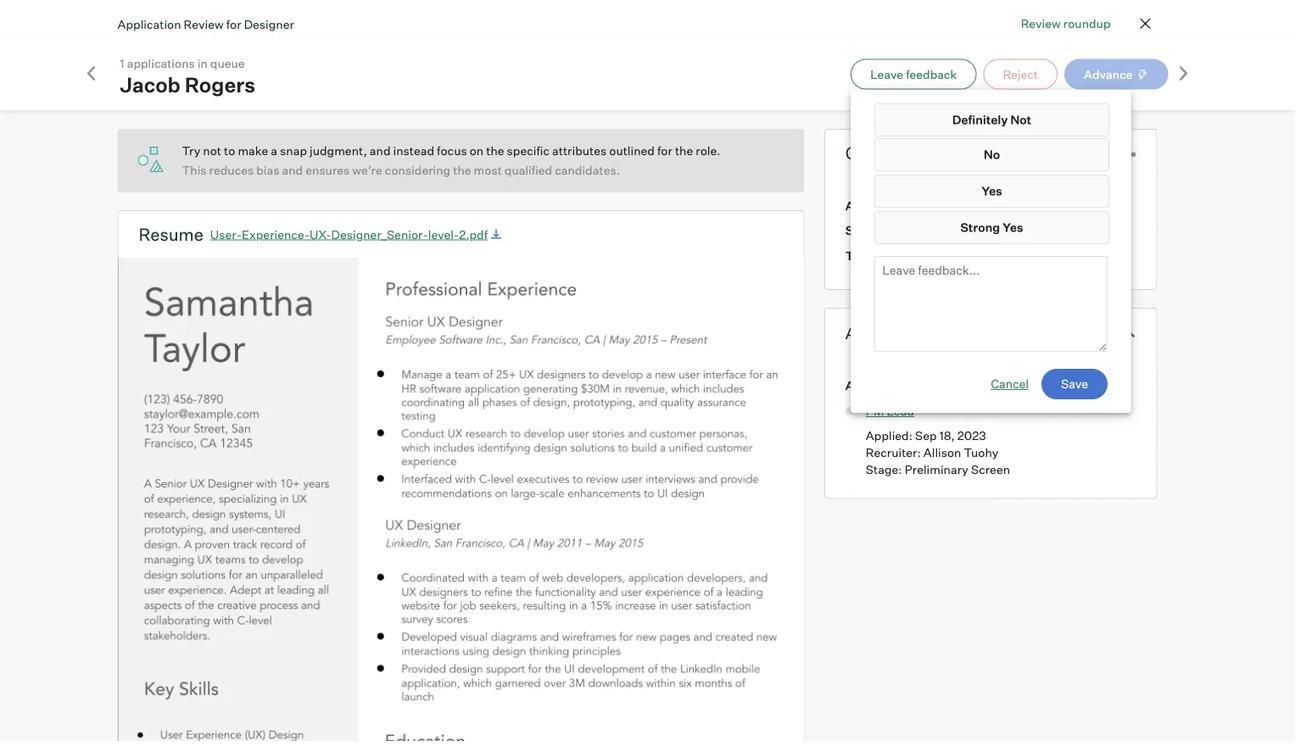 Task type: describe. For each thing, give the bounding box(es) containing it.
a
[[271, 143, 277, 158]]

application history
[[845, 324, 981, 343]]

18,
[[939, 428, 955, 443]]

reduces
[[209, 163, 254, 178]]

review roundup link
[[1021, 14, 1111, 32]]

attributes
[[552, 143, 607, 158]]

experience-
[[242, 227, 310, 242]]

pm
[[866, 404, 884, 419]]

(test
[[924, 223, 952, 237]]

date:
[[893, 198, 923, 213]]

details
[[931, 142, 984, 164]]

rogers
[[185, 72, 255, 98]]

try
[[182, 143, 200, 158]]

we're
[[352, 163, 382, 178]]

ensures
[[306, 163, 350, 178]]

previous element
[[83, 65, 100, 84]]

this
[[182, 163, 207, 178]]

to
[[224, 143, 235, 158]]

leave feedback button
[[851, 59, 977, 89]]

cancel
[[991, 377, 1029, 392]]

october
[[927, 198, 971, 213]]

tags:
[[845, 248, 877, 263]]

not
[[203, 143, 221, 158]]

resume
[[139, 224, 203, 245]]

1
[[120, 56, 124, 71]]

qualified
[[504, 163, 552, 178]]

feedback
[[906, 67, 957, 81]]

preliminary
[[905, 462, 968, 477]]

try not to make a snap judgment, and instead focus on the specific attributes outlined for the role. this reduces bias and ensures we're considering the most qualified candidates.
[[182, 143, 721, 178]]

2 horizontal spatial the
[[675, 143, 693, 158]]

review inside 'link'
[[1021, 16, 1061, 31]]

user-experience-ux-designer_senior-level-2.pdf link
[[203, 226, 505, 243]]

leave
[[870, 67, 903, 81]]

applications for 1 applications in queue jacob rogers
[[127, 56, 195, 71]]

history
[[931, 324, 981, 343]]

candidates.
[[555, 163, 620, 178]]

1 applications in queue jacob rogers
[[120, 56, 255, 98]]

applied: sep 18, 2023 recruiter: allison tuohy stage: preliminary screen
[[866, 428, 1010, 477]]

leave feedback
[[870, 67, 957, 81]]

active
[[845, 378, 882, 393]]

1 vertical spatial and
[[282, 163, 303, 178]]

candidate details
[[845, 142, 984, 164]]

application for application history
[[845, 324, 927, 343]]

roundup
[[1063, 16, 1111, 31]]

queue
[[210, 56, 245, 71]]

for inside try not to make a snap judgment, and instead focus on the specific attributes outlined for the role. this reduces bias and ensures we're considering the most qualified candidates.
[[657, 143, 672, 158]]

pm lead link
[[866, 404, 914, 419]]

candidate
[[845, 142, 927, 164]]

2.pdf
[[459, 227, 488, 242]]

23,
[[974, 198, 991, 213]]

considering
[[385, 163, 451, 178]]

instead
[[393, 143, 434, 158]]

definitely
[[952, 112, 1008, 127]]

user-experience-ux-designer_senior-level-2.pdf
[[210, 227, 488, 242]]

application for application review for designer
[[117, 16, 181, 31]]

0 horizontal spatial the
[[453, 163, 471, 178]]

lead
[[887, 404, 914, 419]]

applied date: october 23, 2023
[[845, 198, 1021, 213]]

candidate actions image
[[1116, 152, 1136, 157]]

Leave feedback... text field
[[874, 256, 1108, 352]]

not
[[1010, 112, 1031, 127]]

make
[[238, 143, 268, 158]]

m&a
[[894, 223, 921, 237]]



Task type: vqa. For each thing, say whether or not it's contained in the screenshot.
the top and
yes



Task type: locate. For each thing, give the bounding box(es) containing it.
0 horizontal spatial for
[[226, 16, 241, 31]]

source: m&a (test dummy)
[[845, 223, 1002, 237]]

review left the "roundup"
[[1021, 16, 1061, 31]]

focus
[[437, 143, 467, 158]]

for left the designer
[[226, 16, 241, 31]]

moving to this stage may trigger an action. element
[[1133, 68, 1149, 81]]

designer
[[244, 16, 294, 31]]

on
[[470, 143, 484, 158]]

strong yes
[[961, 220, 1023, 235]]

strong
[[961, 220, 1000, 235]]

active applications
[[845, 378, 956, 393]]

allison
[[923, 445, 961, 460]]

screen
[[971, 462, 1010, 477]]

jacob
[[120, 72, 180, 98]]

snap
[[280, 143, 307, 158]]

bias
[[256, 163, 279, 178]]

in
[[197, 56, 208, 71]]

add a candidate tag image
[[969, 250, 983, 263]]

applications
[[127, 56, 195, 71], [885, 378, 956, 393]]

for right outlined
[[657, 143, 672, 158]]

yes right strong
[[1003, 220, 1023, 235]]

1 vertical spatial for
[[657, 143, 672, 158]]

tooltip containing definitely not
[[851, 90, 1131, 413]]

0 vertical spatial application
[[117, 16, 181, 31]]

the
[[486, 143, 504, 158], [675, 143, 693, 158], [453, 163, 471, 178]]

and down snap at the left of the page
[[282, 163, 303, 178]]

1 horizontal spatial the
[[486, 143, 504, 158]]

review up in on the top of the page
[[184, 16, 224, 31]]

applications up lead
[[885, 378, 956, 393]]

pm lead
[[866, 404, 914, 419]]

1 vertical spatial 2023
[[957, 428, 986, 443]]

1 vertical spatial application
[[845, 324, 927, 343]]

0 horizontal spatial applications
[[127, 56, 195, 71]]

0 vertical spatial and
[[370, 143, 391, 158]]

1 horizontal spatial review
[[1021, 16, 1061, 31]]

tuohy
[[964, 445, 999, 460]]

outlined
[[609, 143, 655, 158]]

2023
[[993, 198, 1021, 213], [957, 428, 986, 443]]

0 horizontal spatial 2023
[[957, 428, 986, 443]]

specific
[[507, 143, 550, 158]]

2023 inside the 'applied: sep 18, 2023 recruiter: allison tuohy stage: preliminary screen'
[[957, 428, 986, 443]]

source:
[[845, 223, 890, 237]]

sep
[[915, 428, 937, 443]]

application up 1
[[117, 16, 181, 31]]

applied:
[[866, 428, 913, 443]]

definitely not
[[952, 112, 1031, 127]]

ux-
[[310, 227, 331, 242]]

candidate actions element
[[1116, 138, 1136, 168]]

no
[[984, 147, 1000, 162]]

0 horizontal spatial and
[[282, 163, 303, 178]]

stage:
[[866, 462, 902, 477]]

application review for designer
[[117, 16, 294, 31]]

the right on
[[486, 143, 504, 158]]

level-
[[428, 227, 459, 242]]

1 horizontal spatial applications
[[885, 378, 956, 393]]

2023 up tuohy
[[957, 428, 986, 443]]

1 vertical spatial applications
[[885, 378, 956, 393]]

0 vertical spatial applications
[[127, 56, 195, 71]]

the left role.
[[675, 143, 693, 158]]

save
[[1061, 377, 1088, 392]]

1 horizontal spatial yes
[[1003, 220, 1023, 235]]

close image
[[1135, 14, 1156, 34]]

yes
[[982, 184, 1002, 198], [1003, 220, 1023, 235]]

applications inside 1 applications in queue jacob rogers
[[127, 56, 195, 71]]

0 horizontal spatial application
[[117, 16, 181, 31]]

1 horizontal spatial and
[[370, 143, 391, 158]]

user-
[[210, 227, 242, 242]]

role.
[[696, 143, 721, 158]]

recruiter:
[[866, 445, 921, 460]]

the down the focus at the left top of page
[[453, 163, 471, 178]]

0 vertical spatial yes
[[982, 184, 1002, 198]]

save button
[[1042, 369, 1108, 400]]

0 horizontal spatial yes
[[982, 184, 1002, 198]]

most
[[474, 163, 502, 178]]

next element
[[1175, 65, 1192, 84]]

1 horizontal spatial application
[[845, 324, 927, 343]]

cancel link
[[991, 376, 1029, 393]]

review
[[1021, 16, 1061, 31], [184, 16, 224, 31]]

0 horizontal spatial review
[[184, 16, 224, 31]]

designer_senior-
[[331, 227, 428, 242]]

applications up jacob
[[127, 56, 195, 71]]

dummy)
[[955, 223, 1002, 237]]

yes up strong yes at the top right
[[982, 184, 1002, 198]]

1 horizontal spatial for
[[657, 143, 672, 158]]

review roundup
[[1021, 16, 1111, 31]]

jacob rogers link
[[120, 72, 255, 98]]

application
[[117, 16, 181, 31], [845, 324, 927, 343]]

applied
[[845, 198, 890, 213]]

tooltip
[[851, 90, 1131, 413]]

1 horizontal spatial 2023
[[993, 198, 1021, 213]]

applications for active applications
[[885, 378, 956, 393]]

1 vertical spatial yes
[[1003, 220, 1023, 235]]

judgment,
[[310, 143, 367, 158]]

application up active applications
[[845, 324, 927, 343]]

and
[[370, 143, 391, 158], [282, 163, 303, 178]]

and up we're
[[370, 143, 391, 158]]

0 vertical spatial 2023
[[993, 198, 1021, 213]]

0 vertical spatial for
[[226, 16, 241, 31]]

for
[[226, 16, 241, 31], [657, 143, 672, 158]]

2023 right 23,
[[993, 198, 1021, 213]]



